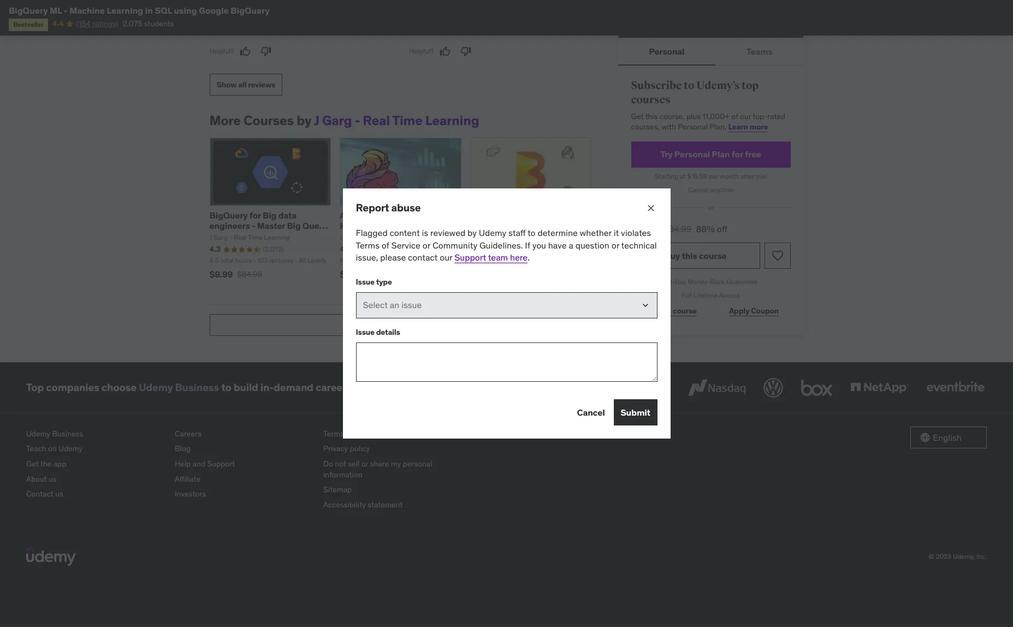 Task type: locate. For each thing, give the bounding box(es) containing it.
udemy business link
[[139, 381, 219, 394], [26, 427, 166, 442]]

0 horizontal spatial of
[[382, 240, 390, 251]]

hands- up issue,
[[340, 220, 370, 231]]

1 vertical spatial personal
[[678, 122, 708, 132]]

by inside the flagged content is reviewed by udemy staff to determine whether it violates terms of service or community guidelines. if you have a question or technical issue, please contact our
[[468, 228, 477, 239]]

show all reviews
[[217, 80, 276, 89]]

using
[[174, 5, 197, 16]]

report abuse up content
[[356, 201, 421, 214]]

1 j garg - real time learning from the left
[[210, 234, 290, 242]]

hands- up determine
[[540, 210, 570, 221]]

on right teach
[[48, 444, 57, 454]]

build left in-
[[234, 381, 258, 394]]

2 vertical spatial personal
[[675, 149, 711, 160]]

internals
[[210, 231, 246, 242]]

1 vertical spatial report
[[377, 320, 402, 330]]

on
[[413, 220, 423, 231], [48, 444, 57, 454]]

11,000+
[[703, 111, 730, 121]]

apache up pipelines
[[471, 210, 501, 221]]

0 vertical spatial of
[[732, 111, 739, 121]]

1 horizontal spatial j garg - real time learning
[[471, 234, 551, 242]]

1 horizontal spatial terms
[[356, 240, 380, 251]]

j up 6
[[340, 234, 343, 242]]

levels
[[308, 256, 326, 265], [430, 256, 448, 265]]

more courses by j garg - real time learning
[[210, 112, 480, 129]]

0 horizontal spatial hours
[[235, 256, 252, 265]]

$84.99
[[664, 223, 692, 234], [237, 269, 262, 279]]

0 vertical spatial on
[[413, 220, 423, 231]]

wishlist image
[[772, 249, 785, 262]]

mark review by paul o. as unhelpful image
[[261, 46, 272, 57]]

course,
[[660, 111, 685, 121]]

apache up 'flagged'
[[340, 210, 371, 221]]

of inside get this course, plus 11,000+ of our top-rated courses, with personal plan.
[[732, 111, 739, 121]]

$9.99 $84.99 88% off
[[632, 222, 728, 235]]

on
[[569, 210, 581, 221], [370, 220, 381, 231]]

total right 6
[[346, 256, 359, 265]]

(1,659)
[[524, 245, 544, 253]]

udemy's
[[697, 79, 740, 93]]

j right courses
[[314, 112, 320, 129]]

0 horizontal spatial total
[[220, 256, 234, 265]]

bigquery right 'google'
[[231, 5, 270, 16]]

0 vertical spatial for
[[732, 149, 744, 160]]

3 total from the left
[[481, 256, 494, 265]]

our up 'learn more'
[[741, 111, 752, 121]]

1 hours from the left
[[235, 256, 252, 265]]

2 issue from the top
[[356, 328, 375, 337]]

course up guidelines. in the top of the page
[[471, 220, 498, 231]]

j down the engineers
[[210, 234, 212, 242]]

this inside button
[[682, 250, 698, 261]]

1 vertical spatial $84.99
[[237, 269, 262, 279]]

4.3 up 6
[[340, 244, 351, 254]]

hours
[[235, 256, 252, 265], [360, 256, 377, 265], [496, 256, 513, 265]]

1 vertical spatial support
[[207, 459, 235, 469]]

in
[[145, 5, 153, 16]]

hands- inside "apache flink | a real time & hands-on course on flink j garg - real time learning"
[[340, 220, 370, 231]]

2 vertical spatial this
[[658, 306, 672, 316]]

1 horizontal spatial $9.99
[[340, 269, 363, 280]]

guidelines.
[[480, 240, 523, 251]]

apply
[[730, 306, 750, 316]]

rated
[[768, 111, 786, 121]]

report abuse down type
[[377, 320, 425, 330]]

1 horizontal spatial all
[[421, 256, 428, 265]]

- inside bigquery for big data engineers - master big query internals
[[252, 220, 255, 231]]

1 horizontal spatial build
[[510, 220, 531, 231]]

flink left &
[[425, 220, 445, 231]]

0 vertical spatial abuse
[[392, 201, 421, 214]]

| inside apache beam | a hands-on course to build big data pipelines
[[528, 210, 531, 221]]

lectures for master
[[270, 256, 293, 265]]

| inside "apache flink | a real time & hands-on course on flink j garg - real time learning"
[[394, 210, 397, 221]]

udemy inside the flagged content is reviewed by udemy staff to determine whether it violates terms of service or community guidelines. if you have a question or technical issue, please contact our
[[479, 228, 507, 239]]

4.3 for bigquery for big data engineers - master big query internals
[[210, 244, 221, 254]]

1 horizontal spatial flink
[[425, 220, 445, 231]]

terms up issue,
[[356, 240, 380, 251]]

or down anytime
[[708, 204, 714, 212]]

apache beam | a hands-on course to build big data pipelines
[[471, 210, 581, 242]]

mark review by paul o. as helpful image
[[240, 46, 251, 57]]

| up content
[[394, 210, 397, 221]]

-
[[64, 5, 68, 16], [355, 112, 360, 129], [252, 220, 255, 231], [230, 234, 232, 242], [360, 234, 363, 242], [491, 234, 493, 242]]

0 vertical spatial build
[[510, 220, 531, 231]]

1 vertical spatial of
[[382, 240, 390, 251]]

udemy up guidelines. in the top of the page
[[479, 228, 507, 239]]

a right beam
[[533, 210, 538, 221]]

0 horizontal spatial |
[[394, 210, 397, 221]]

app
[[54, 459, 66, 469]]

bigquery for ml
[[9, 5, 48, 16]]

0 horizontal spatial on
[[48, 444, 57, 454]]

$84.99 inside $9.99 $84.99 88% off
[[664, 223, 692, 234]]

1 horizontal spatial lectures
[[392, 256, 415, 265]]

terms inside terms privacy policy do not sell or share my personal information sitemap accessibility statement
[[324, 429, 344, 439]]

1 horizontal spatial for
[[732, 149, 744, 160]]

abuse inside dialog
[[392, 201, 421, 214]]

$84.99 for $9.99 $84.99
[[237, 269, 262, 279]]

2 horizontal spatial lectures
[[528, 256, 551, 265]]

report up 'flagged'
[[356, 201, 389, 214]]

1 vertical spatial this
[[682, 250, 698, 261]]

cancel down $16.58
[[689, 186, 709, 194]]

course up service
[[383, 220, 411, 231]]

1 vertical spatial for
[[250, 210, 261, 221]]

0 horizontal spatial levels
[[308, 256, 326, 265]]

1 horizontal spatial a
[[533, 210, 538, 221]]

in-
[[261, 381, 274, 394]]

course inside "apache flink | a real time & hands-on course on flink j garg - real time learning"
[[383, 220, 411, 231]]

more
[[750, 122, 769, 132]]

on up determine
[[569, 210, 581, 221]]

mark review by jairo wilmer garcia m. as helpful image
[[440, 46, 451, 57]]

0 horizontal spatial $9.99
[[210, 269, 233, 280]]

courses
[[632, 93, 671, 107]]

$9.99 down 6 total hours
[[340, 269, 363, 280]]

udemy,
[[954, 553, 976, 561]]

4.3
[[210, 244, 221, 254], [340, 244, 351, 254]]

about
[[26, 474, 47, 484]]

1 vertical spatial by
[[468, 228, 477, 239]]

a inside apache beam | a hands-on course to build big data pipelines
[[533, 210, 538, 221]]

to left in-
[[221, 381, 232, 394]]

support down community
[[455, 252, 487, 263]]

$9.99 down 8.5
[[210, 269, 233, 280]]

about us link
[[26, 472, 166, 487]]

0 horizontal spatial for
[[250, 210, 261, 221]]

all levels
[[299, 256, 326, 265], [421, 256, 448, 265]]

careers
[[175, 429, 202, 439]]

1 lectures from the left
[[270, 256, 293, 265]]

1 | from the left
[[394, 210, 397, 221]]

1 horizontal spatial support
[[455, 252, 487, 263]]

bigquery inside bigquery for big data engineers - master big query internals
[[210, 210, 248, 221]]

all levels down community
[[421, 256, 448, 265]]

course up back
[[700, 250, 727, 261]]

2 helpful? from the left
[[410, 47, 434, 55]]

flink up 'flagged'
[[373, 210, 392, 221]]

per
[[709, 172, 719, 180]]

data up have
[[548, 220, 567, 231]]

0 vertical spatial personal
[[649, 46, 685, 57]]

of up please
[[382, 240, 390, 251]]

2 | from the left
[[528, 210, 531, 221]]

issue left type
[[356, 277, 375, 287]]

privacy policy link
[[324, 442, 464, 457]]

terms up privacy
[[324, 429, 344, 439]]

issue left the details
[[356, 328, 375, 337]]

2 j garg - real time learning from the left
[[471, 234, 551, 242]]

all for bigquery for big data engineers - master big query internals
[[299, 256, 306, 265]]

data left query
[[279, 210, 297, 221]]

reviews
[[248, 80, 276, 89]]

on inside apache beam | a hands-on course to build big data pipelines
[[569, 210, 581, 221]]

our inside get this course, plus 11,000+ of our top-rated courses, with personal plan.
[[741, 111, 752, 121]]

us right about
[[49, 474, 57, 484]]

total
[[220, 256, 234, 265], [346, 256, 359, 265], [481, 256, 494, 265]]

2 levels from the left
[[430, 256, 448, 265]]

0 vertical spatial terms
[[356, 240, 380, 251]]

report down type
[[377, 320, 402, 330]]

1 vertical spatial abuse
[[403, 320, 425, 330]]

1 horizontal spatial all levels
[[421, 256, 448, 265]]

all right the 103 lectures
[[299, 256, 306, 265]]

learn more
[[729, 122, 769, 132]]

0 vertical spatial this
[[646, 111, 658, 121]]

sell
[[348, 459, 360, 469]]

off
[[718, 223, 728, 234]]

get this course, plus 11,000+ of our top-rated courses, with personal plan.
[[632, 111, 786, 132]]

(164 ratings)
[[76, 19, 118, 29]]

0 horizontal spatial cancel
[[578, 407, 605, 418]]

- inside "apache flink | a real time & hands-on course on flink j garg - real time learning"
[[360, 234, 363, 242]]

0 horizontal spatial terms
[[324, 429, 344, 439]]

abuse up content
[[392, 201, 421, 214]]

levels down community
[[430, 256, 448, 265]]

personal button
[[618, 38, 716, 65]]

this inside get this course, plus 11,000+ of our top-rated courses, with personal plan.
[[646, 111, 658, 121]]

5.5
[[471, 256, 480, 265]]

1 horizontal spatial by
[[468, 228, 477, 239]]

issue for issue type
[[356, 277, 375, 287]]

0 horizontal spatial support
[[207, 459, 235, 469]]

the
[[40, 459, 52, 469]]

2,075
[[123, 19, 142, 29]]

personal down plus
[[678, 122, 708, 132]]

1 vertical spatial on
[[48, 444, 57, 454]]

this up courses,
[[646, 111, 658, 121]]

1 horizontal spatial levels
[[430, 256, 448, 265]]

bigquery up internals
[[210, 210, 248, 221]]

issue for issue details
[[356, 328, 375, 337]]

of up learn
[[732, 111, 739, 121]]

by right courses
[[297, 112, 312, 129]]

all right 55 lectures
[[421, 256, 428, 265]]

0 vertical spatial issue
[[356, 277, 375, 287]]

on inside udemy business teach on udemy get the app about us contact us
[[48, 444, 57, 454]]

helpful? for mark review by paul o. as helpful image at the left
[[210, 47, 234, 55]]

english
[[934, 432, 962, 443]]

top-
[[753, 111, 768, 121]]

1 vertical spatial report abuse
[[377, 320, 425, 330]]

teach
[[26, 444, 46, 454]]

back
[[711, 278, 726, 286]]

report abuse button
[[210, 314, 592, 336]]

total right 5.5
[[481, 256, 494, 265]]

0 horizontal spatial get
[[26, 459, 39, 469]]

to left udemy's
[[684, 79, 695, 93]]

helpful? left mark review by paul o. as helpful image at the left
[[210, 47, 234, 55]]

report abuse inside button
[[377, 320, 425, 330]]

1 horizontal spatial total
[[346, 256, 359, 265]]

total for bigquery for big data engineers - master big query internals
[[220, 256, 234, 265]]

lifetime
[[694, 291, 718, 299]]

full
[[682, 291, 693, 299]]

terms inside the flagged content is reviewed by udemy staff to determine whether it violates terms of service or community guidelines. if you have a question or technical issue, please contact our
[[356, 240, 380, 251]]

helpful? left mark review by jairo wilmer garcia m. as helpful 'icon'
[[410, 47, 434, 55]]

apache flink | a real time & hands-on course on flink j garg - real time learning
[[340, 210, 453, 242]]

1 horizontal spatial cancel
[[689, 186, 709, 194]]

0 horizontal spatial a
[[398, 210, 404, 221]]

personal up subscribe
[[649, 46, 685, 57]]

inc.
[[977, 553, 988, 561]]

1 all levels from the left
[[299, 256, 326, 265]]

2 lectures from the left
[[392, 256, 415, 265]]

a inside "apache flink | a real time & hands-on course on flink j garg - real time learning"
[[398, 210, 404, 221]]

total for apache beam | a hands-on course to build big data pipelines
[[481, 256, 494, 265]]

tab list containing personal
[[618, 38, 804, 66]]

hours for bigquery for big data engineers - master big query internals
[[235, 256, 252, 265]]

bigquery up bestseller
[[9, 5, 48, 16]]

|
[[394, 210, 397, 221], [528, 210, 531, 221]]

abuse right the details
[[403, 320, 425, 330]]

1 vertical spatial cancel
[[578, 407, 605, 418]]

lectures down 1659 reviews element
[[528, 256, 551, 265]]

total for apache flink | a real time & hands-on course on flink
[[346, 256, 359, 265]]

or down is
[[423, 240, 431, 251]]

0 horizontal spatial hands-
[[340, 220, 370, 231]]

2 horizontal spatial $9.99
[[632, 222, 659, 235]]

to up if
[[528, 228, 536, 239]]

personal inside get this course, plus 11,000+ of our top-rated courses, with personal plan.
[[678, 122, 708, 132]]

please
[[381, 252, 406, 263]]

4.3 up 8.5
[[210, 244, 221, 254]]

1 horizontal spatial helpful?
[[410, 47, 434, 55]]

1 vertical spatial issue
[[356, 328, 375, 337]]

| right beam
[[528, 210, 531, 221]]

time
[[393, 112, 423, 129], [425, 210, 445, 221], [248, 234, 263, 242], [379, 234, 393, 242], [509, 234, 524, 242]]

course
[[383, 220, 411, 231], [471, 220, 498, 231], [700, 250, 727, 261], [673, 306, 697, 316]]

4.4 down ml
[[52, 19, 64, 29]]

0 horizontal spatial apache
[[340, 210, 371, 221]]

business up app
[[52, 429, 83, 439]]

lectures down 1758 reviews element
[[392, 256, 415, 265]]

2 a from the left
[[533, 210, 538, 221]]

2 hours from the left
[[360, 256, 377, 265]]

levels for apache flink | a real time & hands-on course on flink
[[430, 256, 448, 265]]

2 all from the left
[[421, 256, 428, 265]]

this right buy
[[682, 250, 698, 261]]

english button
[[911, 427, 988, 449]]

tab list
[[618, 38, 804, 66]]

103 lectures
[[257, 256, 293, 265]]

this right gift
[[658, 306, 672, 316]]

levels left 6
[[308, 256, 326, 265]]

flagged content is reviewed by udemy staff to determine whether it violates terms of service or community guidelines. if you have a question or technical issue, please contact our
[[356, 228, 657, 263]]

get inside udemy business teach on udemy get the app about us contact us
[[26, 459, 39, 469]]

big up "you"
[[533, 220, 547, 231]]

our down community
[[440, 252, 453, 263]]

| for beam
[[528, 210, 531, 221]]

0 vertical spatial report abuse
[[356, 201, 421, 214]]

1 4.3 from the left
[[210, 244, 221, 254]]

2 apache from the left
[[471, 210, 501, 221]]

whether
[[580, 228, 612, 239]]

us right 'contact'
[[55, 489, 63, 499]]

1 horizontal spatial hands-
[[540, 210, 570, 221]]

all levels for bigquery for big data engineers - master big query internals
[[299, 256, 326, 265]]

report abuse inside dialog
[[356, 201, 421, 214]]

data inside bigquery for big data engineers - master big query internals
[[279, 210, 297, 221]]

2 total from the left
[[346, 256, 359, 265]]

1 horizontal spatial business
[[175, 381, 219, 394]]

big left query
[[287, 220, 301, 231]]

0 horizontal spatial all
[[299, 256, 306, 265]]

get inside get this course, plus 11,000+ of our top-rated courses, with personal plan.
[[632, 111, 644, 121]]

to left the 'staff'
[[500, 220, 508, 231]]

udemy business link up careers
[[139, 381, 219, 394]]

our inside the flagged content is reviewed by udemy staff to determine whether it violates terms of service or community guidelines. if you have a question or technical issue, please contact our
[[440, 252, 453, 263]]

on up service
[[413, 220, 423, 231]]

2 horizontal spatial hours
[[496, 256, 513, 265]]

0 horizontal spatial data
[[279, 210, 297, 221]]

udemy business link up get the app link
[[26, 427, 166, 442]]

1 total from the left
[[220, 256, 234, 265]]

1 horizontal spatial our
[[741, 111, 752, 121]]

1 horizontal spatial 4.4
[[471, 244, 482, 254]]

get the app link
[[26, 457, 166, 472]]

0 horizontal spatial all levels
[[299, 256, 326, 265]]

1 all from the left
[[299, 256, 306, 265]]

technical
[[622, 240, 657, 251]]

1 levels from the left
[[308, 256, 326, 265]]

1 helpful? from the left
[[210, 47, 234, 55]]

udemy up app
[[59, 444, 83, 454]]

personal up $16.58
[[675, 149, 711, 160]]

report inside dialog
[[356, 201, 389, 214]]

6 total hours
[[340, 256, 377, 265]]

personal
[[649, 46, 685, 57], [678, 122, 708, 132], [675, 149, 711, 160]]

2072 reviews element
[[263, 245, 284, 254]]

build inside apache beam | a hands-on course to build big data pipelines
[[510, 220, 531, 231]]

$84.99 inside $9.99 $84.99
[[237, 269, 262, 279]]

0 horizontal spatial by
[[297, 112, 312, 129]]

3 hours from the left
[[496, 256, 513, 265]]

on inside "apache flink | a real time & hands-on course on flink j garg - real time learning"
[[413, 220, 423, 231]]

for inside try personal plan for free link
[[732, 149, 744, 160]]

to inside the flagged content is reviewed by udemy staff to determine whether it violates terms of service or community guidelines. if you have a question or technical issue, please contact our
[[528, 228, 536, 239]]

0 horizontal spatial lectures
[[270, 256, 293, 265]]

2 4.3 from the left
[[340, 244, 351, 254]]

apache inside "apache flink | a real time & hands-on course on flink j garg - real time learning"
[[340, 210, 371, 221]]

lectures down 2072 reviews element
[[270, 256, 293, 265]]

$84.99 up buy
[[664, 223, 692, 234]]

0 horizontal spatial big
[[263, 210, 277, 221]]

business up careers
[[175, 381, 219, 394]]

1 horizontal spatial $84.99
[[664, 223, 692, 234]]

0 vertical spatial report
[[356, 201, 389, 214]]

0 horizontal spatial build
[[234, 381, 258, 394]]

0 vertical spatial $84.99
[[664, 223, 692, 234]]

big inside apache beam | a hands-on course to build big data pipelines
[[533, 220, 547, 231]]

2 horizontal spatial big
[[533, 220, 547, 231]]

data inside apache beam | a hands-on course to build big data pipelines
[[548, 220, 567, 231]]

4.4 up 5.5
[[471, 244, 482, 254]]

2 all levels from the left
[[421, 256, 448, 265]]

small image
[[920, 432, 931, 443]]

get left the
[[26, 459, 39, 469]]

a up content
[[398, 210, 404, 221]]

learning
[[107, 5, 143, 16], [426, 112, 480, 129], [264, 234, 290, 242], [395, 234, 420, 242], [525, 234, 551, 242]]

0 horizontal spatial business
[[52, 429, 83, 439]]

is
[[422, 228, 429, 239]]

1 horizontal spatial apache
[[471, 210, 501, 221]]

all levels left 6
[[299, 256, 326, 265]]

$84.99 down 103 on the left of the page
[[237, 269, 262, 279]]

0 vertical spatial get
[[632, 111, 644, 121]]

1 vertical spatial build
[[234, 381, 258, 394]]

pipelines
[[471, 231, 508, 242]]

3 lectures from the left
[[528, 256, 551, 265]]

gift
[[643, 306, 657, 316]]

1 vertical spatial us
[[55, 489, 63, 499]]

cancel left submit
[[578, 407, 605, 418]]

0 vertical spatial business
[[175, 381, 219, 394]]

by up community
[[468, 228, 477, 239]]

$9.99 up "technical"
[[632, 222, 659, 235]]

2 horizontal spatial total
[[481, 256, 494, 265]]

0 horizontal spatial 4.3
[[210, 244, 221, 254]]

for inside bigquery for big data engineers - master big query internals
[[250, 210, 261, 221]]

support right and on the left of the page
[[207, 459, 235, 469]]

subscribe to udemy's top courses
[[632, 79, 759, 107]]

1 horizontal spatial |
[[528, 210, 531, 221]]

0 horizontal spatial 4.4
[[52, 19, 64, 29]]

0 vertical spatial udemy business link
[[139, 381, 219, 394]]

plus
[[687, 111, 701, 121]]

hands- inside apache beam | a hands-on course to build big data pipelines
[[540, 210, 570, 221]]

1 vertical spatial our
[[440, 252, 453, 263]]

j inside "apache flink | a real time & hands-on course on flink j garg - real time learning"
[[340, 234, 343, 242]]

on left content
[[370, 220, 381, 231]]

&
[[447, 210, 453, 221]]

this for get
[[646, 111, 658, 121]]

big up (2,072)
[[263, 210, 277, 221]]

1 vertical spatial terms
[[324, 429, 344, 439]]

1 vertical spatial get
[[26, 459, 39, 469]]

1 a from the left
[[398, 210, 404, 221]]

1 horizontal spatial on
[[569, 210, 581, 221]]

0 vertical spatial our
[[741, 111, 752, 121]]

0 vertical spatial support
[[455, 252, 487, 263]]

1 vertical spatial business
[[52, 429, 83, 439]]

(164
[[76, 19, 91, 29]]

0 horizontal spatial $84.99
[[237, 269, 262, 279]]

get up courses,
[[632, 111, 644, 121]]

if
[[525, 240, 531, 251]]

Issue details text field
[[356, 342, 658, 382]]

1 apache from the left
[[340, 210, 371, 221]]

real
[[363, 112, 390, 129], [406, 210, 424, 221], [234, 234, 247, 242], [364, 234, 377, 242], [495, 234, 508, 242]]

4.4 for (1,659)
[[471, 244, 482, 254]]

apache inside apache beam | a hands-on course to build big data pipelines
[[471, 210, 501, 221]]

1 issue from the top
[[356, 277, 375, 287]]

0 horizontal spatial helpful?
[[210, 47, 234, 55]]

0 horizontal spatial on
[[370, 220, 381, 231]]

or right sell
[[362, 459, 369, 469]]

4.4
[[52, 19, 64, 29], [471, 244, 482, 254]]

1 horizontal spatial on
[[413, 220, 423, 231]]

flagged
[[356, 228, 388, 239]]

total right 8.5
[[220, 256, 234, 265]]



Task type: vqa. For each thing, say whether or not it's contained in the screenshot.
"OPERATOR"
no



Task type: describe. For each thing, give the bounding box(es) containing it.
box image
[[799, 376, 836, 400]]

volkswagen image
[[762, 376, 786, 400]]

statement
[[368, 500, 403, 510]]

policy
[[350, 444, 370, 454]]

nasdaq image
[[686, 376, 749, 400]]

© 2023 udemy, inc.
[[930, 553, 988, 561]]

course down full
[[673, 306, 697, 316]]

have
[[549, 240, 567, 251]]

2,075 students
[[123, 19, 174, 29]]

career
[[316, 381, 346, 394]]

support inside report abuse dialog
[[455, 252, 487, 263]]

support team here link
[[455, 252, 528, 263]]

courses
[[244, 112, 294, 129]]

bigquery for for
[[210, 210, 248, 221]]

plan.
[[710, 122, 727, 132]]

teams
[[747, 46, 773, 57]]

a
[[569, 240, 574, 251]]

companies
[[46, 381, 99, 394]]

1 horizontal spatial big
[[287, 220, 301, 231]]

issue type
[[356, 277, 392, 287]]

hours for apache beam | a hands-on course to build big data pipelines
[[496, 256, 513, 265]]

buy
[[665, 250, 681, 261]]

show all reviews button
[[210, 74, 283, 96]]

submit
[[621, 407, 651, 418]]

a for real
[[398, 210, 404, 221]]

google
[[199, 5, 229, 16]]

learn
[[729, 122, 749, 132]]

accessibility statement link
[[324, 498, 464, 513]]

to inside apache beam | a hands-on course to build big data pipelines
[[500, 220, 508, 231]]

cancel inside report abuse dialog
[[578, 407, 605, 418]]

query
[[303, 220, 327, 231]]

udemy business teach on udemy get the app about us contact us
[[26, 429, 83, 499]]

$9.99 for $9.99 $84.99 88% off
[[632, 222, 659, 235]]

30-day money-back guarantee full lifetime access
[[665, 278, 758, 299]]

not
[[335, 459, 346, 469]]

4.3 for apache flink | a real time & hands-on course on flink
[[340, 244, 351, 254]]

cancel inside starting at $16.58 per month after trial cancel anytime
[[689, 186, 709, 194]]

4.4 for (164 ratings)
[[52, 19, 64, 29]]

buy this course
[[665, 250, 727, 261]]

starting
[[655, 172, 679, 180]]

gift this course
[[643, 306, 697, 316]]

or down it at the top right of the page
[[612, 240, 620, 251]]

guarantee
[[727, 278, 758, 286]]

(1,758)
[[394, 245, 413, 253]]

udemy right choose
[[139, 381, 173, 394]]

affiliate
[[175, 474, 201, 484]]

0 horizontal spatial flink
[[373, 210, 392, 221]]

helpful? for mark review by jairo wilmer garcia m. as helpful 'icon'
[[410, 47, 434, 55]]

details
[[376, 328, 400, 337]]

all for apache flink | a real time & hands-on course on flink
[[421, 256, 428, 265]]

1758 reviews element
[[394, 245, 413, 254]]

help
[[175, 459, 191, 469]]

$9.99 for $9.99 $84.99
[[210, 269, 233, 280]]

service
[[392, 240, 421, 251]]

all levels for apache flink | a real time & hands-on course on flink
[[421, 256, 448, 265]]

$84.99 for $9.99 $84.99 88% off
[[664, 223, 692, 234]]

skills.
[[349, 381, 377, 394]]

careers link
[[175, 427, 315, 442]]

103
[[257, 256, 268, 265]]

contact
[[408, 252, 438, 263]]

money-
[[688, 278, 711, 286]]

or inside terms privacy policy do not sell or share my personal information sitemap accessibility statement
[[362, 459, 369, 469]]

2023
[[937, 553, 952, 561]]

on inside "apache flink | a real time & hands-on course on flink j garg - real time learning"
[[370, 220, 381, 231]]

support inside 'careers blog help and support affiliate investors'
[[207, 459, 235, 469]]

personal inside button
[[649, 46, 685, 57]]

of inside the flagged content is reviewed by udemy staff to determine whether it violates terms of service or community guidelines. if you have a question or technical issue, please contact our
[[382, 240, 390, 251]]

do
[[324, 459, 333, 469]]

after
[[741, 172, 755, 180]]

$9.99 for $9.99 $74.99
[[340, 269, 363, 280]]

try personal plan for free link
[[632, 141, 791, 168]]

report abuse dialog
[[343, 188, 671, 439]]

sitemap
[[324, 485, 352, 495]]

j garg - real time learning link
[[314, 112, 480, 129]]

apache for to
[[471, 210, 501, 221]]

with
[[662, 122, 677, 132]]

it
[[614, 228, 619, 239]]

this for gift
[[658, 306, 672, 316]]

coupon
[[752, 306, 779, 316]]

lectures for course
[[528, 256, 551, 265]]

apply coupon
[[730, 306, 779, 316]]

udemy up teach
[[26, 429, 50, 439]]

netapp image
[[849, 376, 912, 400]]

privacy
[[324, 444, 348, 454]]

blog link
[[175, 442, 315, 457]]

question
[[576, 240, 610, 251]]

j garg - real time learning for course
[[471, 234, 551, 242]]

hours for apache flink | a real time & hands-on course on flink
[[360, 256, 377, 265]]

business inside udemy business teach on udemy get the app about us contact us
[[52, 429, 83, 439]]

my
[[391, 459, 401, 469]]

a for hands-
[[533, 210, 538, 221]]

55
[[383, 256, 390, 265]]

$9.99 $74.99
[[340, 269, 392, 280]]

issue,
[[356, 252, 378, 263]]

here
[[511, 252, 528, 263]]

(2,072)
[[263, 245, 284, 253]]

team
[[488, 252, 508, 263]]

beam
[[503, 210, 527, 221]]

mark review by jairo wilmer garcia m. as unhelpful image
[[461, 46, 472, 57]]

55 lectures
[[383, 256, 415, 265]]

close modal image
[[646, 203, 657, 214]]

show
[[217, 80, 237, 89]]

0 vertical spatial by
[[297, 112, 312, 129]]

garg inside "apache flink | a real time & hands-on course on flink j garg - real time learning"
[[344, 234, 359, 242]]

affiliate link
[[175, 472, 315, 487]]

j up 5.5
[[471, 234, 473, 242]]

1 vertical spatial udemy business link
[[26, 427, 166, 442]]

$16.58
[[688, 172, 708, 180]]

top
[[742, 79, 759, 93]]

you
[[533, 240, 547, 251]]

master
[[257, 220, 285, 231]]

apache for hands-
[[340, 210, 371, 221]]

and
[[193, 459, 206, 469]]

eventbrite image
[[925, 376, 988, 400]]

course inside button
[[700, 250, 727, 261]]

.
[[528, 252, 530, 263]]

day
[[676, 278, 687, 286]]

62 lectures
[[518, 256, 551, 265]]

access
[[720, 291, 741, 299]]

ml
[[50, 5, 62, 16]]

5.5 total hours
[[471, 256, 513, 265]]

8.5 total hours
[[210, 256, 252, 265]]

sql
[[155, 5, 172, 16]]

learning inside "apache flink | a real time & hands-on course on flink j garg - real time learning"
[[395, 234, 420, 242]]

to inside subscribe to udemy's top courses
[[684, 79, 695, 93]]

levels for bigquery for big data engineers - master big query internals
[[308, 256, 326, 265]]

j garg - real time learning for master
[[210, 234, 290, 242]]

report inside button
[[377, 320, 402, 330]]

0 vertical spatial us
[[49, 474, 57, 484]]

personal
[[403, 459, 433, 469]]

| for flink
[[394, 210, 397, 221]]

type
[[376, 277, 392, 287]]

1659 reviews element
[[524, 245, 544, 254]]

$9.99 $84.99
[[210, 269, 262, 280]]

determine
[[538, 228, 578, 239]]

course inside apache beam | a hands-on course to build big data pipelines
[[471, 220, 498, 231]]

udemy image
[[26, 548, 76, 567]]

all
[[238, 80, 247, 89]]

plan
[[712, 149, 730, 160]]

try personal plan for free
[[661, 149, 762, 160]]

this for buy
[[682, 250, 698, 261]]

$74.99
[[368, 269, 392, 279]]

abuse inside button
[[403, 320, 425, 330]]



